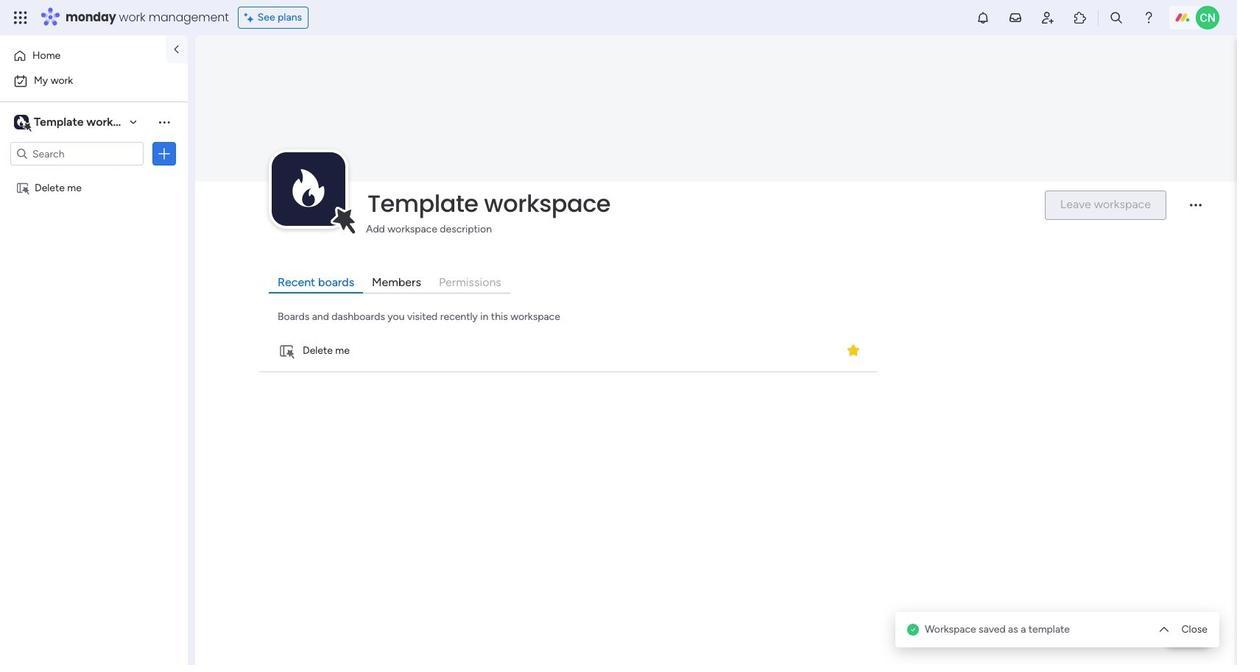 Task type: vqa. For each thing, say whether or not it's contained in the screenshot.
search box
no



Task type: describe. For each thing, give the bounding box(es) containing it.
help image
[[1142, 10, 1156, 25]]

search everything image
[[1109, 10, 1124, 25]]

v2 ellipsis image
[[1190, 204, 1202, 217]]

0 vertical spatial option
[[9, 44, 157, 68]]

1 vertical spatial option
[[9, 69, 179, 93]]

notifications image
[[976, 10, 991, 25]]

workspace options image
[[157, 115, 172, 129]]

1 workspace image from the left
[[14, 114, 29, 130]]

remove from favorites image
[[846, 344, 861, 358]]

2 workspace image from the left
[[17, 114, 26, 130]]

1 horizontal spatial public board under template workspace image
[[278, 343, 295, 359]]



Task type: locate. For each thing, give the bounding box(es) containing it.
workspace image
[[272, 152, 345, 226], [293, 160, 325, 218]]

see plans image
[[244, 10, 258, 26]]

workspace selection element
[[14, 113, 145, 133]]

cool name image
[[1196, 6, 1220, 29]]

public board under template workspace image
[[15, 180, 29, 194], [278, 343, 295, 359]]

1 vertical spatial public board under template workspace image
[[278, 343, 295, 359]]

workspace image
[[14, 114, 29, 130], [17, 114, 26, 130]]

2 vertical spatial option
[[0, 174, 188, 177]]

options image
[[157, 147, 172, 161]]

0 vertical spatial public board under template workspace image
[[15, 180, 29, 194]]

update feed image
[[1008, 10, 1023, 25]]

monday marketplace image
[[1073, 10, 1088, 25]]

select product image
[[13, 10, 28, 25]]

invite members image
[[1041, 10, 1056, 25]]

0 horizontal spatial public board under template workspace image
[[15, 180, 29, 194]]

list box
[[0, 172, 188, 399]]

None field
[[364, 188, 1033, 219]]

Search in workspace field
[[31, 145, 123, 162]]

option
[[9, 44, 157, 68], [9, 69, 179, 93], [0, 174, 188, 177]]



